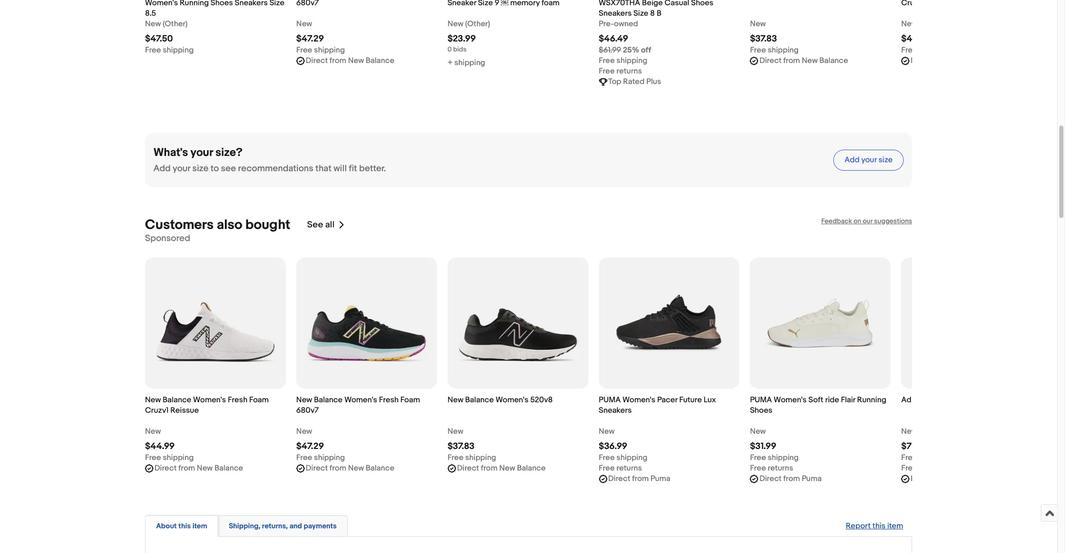 Task type: vqa. For each thing, say whether or not it's contained in the screenshot.
Top Rated Plus text field
yes



Task type: describe. For each thing, give the bounding box(es) containing it.
off
[[641, 45, 651, 55]]

adizero
[[901, 395, 929, 405]]

what's your size? add your size to see recommendations that will fit better.
[[153, 146, 386, 174]]

Direct from New Balance text field
[[457, 463, 546, 474]]

$23.99
[[448, 33, 476, 44]]

free returns text field for $36.99
[[599, 463, 642, 474]]

add your size button
[[834, 150, 904, 171]]

1 vertical spatial $44.99 text field
[[145, 441, 175, 452]]

feedback on our suggestions
[[821, 217, 912, 225]]

that
[[315, 163, 332, 174]]

free shipping text field for $47.50 text field at the top left of page
[[145, 45, 194, 55]]

adidas
[[953, 474, 977, 484]]

foam for $44.99
[[249, 395, 269, 405]]

2 $47.29 text field from the top
[[296, 441, 324, 452]]

new text field for $31.99
[[750, 426, 766, 437]]

free returns text field for $31.99
[[750, 463, 793, 474]]

about
[[156, 522, 177, 531]]

item for report this item
[[887, 521, 903, 531]]

new text field for 1st $47.29 text field from the bottom of the page
[[296, 426, 312, 437]]

returns inside pre-owned $46.49 $61.99 25% off free shipping free returns
[[617, 66, 642, 76]]

new inside text box
[[499, 463, 515, 473]]

0 horizontal spatial new $37.83 free shipping
[[448, 426, 496, 463]]

free shipping text field for $31.99
[[750, 453, 799, 463]]

new $79.00 free shipping free returns
[[901, 426, 950, 473]]

free shipping text field for 2nd $47.29 text field from the bottom of the page
[[296, 45, 345, 55]]

fit
[[349, 163, 357, 174]]

puma for $31.99
[[802, 474, 822, 484]]

$31.99 text field
[[750, 441, 777, 452]]

1 horizontal spatial free shipping text field
[[599, 55, 648, 66]]

direct from adidas
[[911, 474, 977, 484]]

Sponsored text field
[[145, 233, 190, 244]]

direct from puma for $36.99
[[608, 474, 671, 484]]

balance inside new balance women's fresh foam 680v7
[[314, 395, 343, 405]]

puma women's soft ride flair running shoes
[[750, 395, 886, 415]]

$46.49 text field
[[599, 33, 628, 44]]

tab list containing about this item
[[145, 513, 912, 537]]

1 $47.29 text field from the top
[[296, 33, 324, 44]]

new text field for bottommost $37.83 text field
[[448, 426, 463, 437]]

this for about
[[178, 522, 191, 531]]

puma for $31.99
[[750, 395, 772, 405]]

bids
[[453, 45, 467, 53]]

new inside new (other) $23.99 0 bids + shipping
[[448, 19, 463, 29]]

$79.00
[[901, 441, 930, 452]]

1 horizontal spatial $44.99 text field
[[901, 33, 931, 44]]

shipping,
[[229, 522, 260, 531]]

free shipping text field for $37.83
[[448, 453, 496, 463]]

our
[[863, 217, 873, 225]]

top rated plus
[[608, 76, 661, 86]]

about this item
[[156, 522, 207, 531]]

new inside new $36.99 free shipping free returns
[[599, 426, 615, 436]]

0 horizontal spatial $44.99
[[145, 441, 175, 452]]

shipping inside new $31.99 free shipping free returns
[[768, 453, 799, 463]]

shoes inside puma women's soft ride flair running shoes
[[750, 405, 773, 415]]

flair
[[841, 395, 856, 405]]

customers
[[145, 217, 214, 233]]

payments
[[304, 522, 337, 531]]

balance inside text box
[[517, 463, 546, 473]]

puma for $36.99
[[599, 395, 621, 405]]

see
[[221, 163, 236, 174]]

running inside puma women's soft ride flair running shoes
[[857, 395, 886, 405]]

this for report
[[873, 521, 886, 531]]

new inside the 'new balance women's fresh foam cruzv1 reissue'
[[145, 395, 161, 405]]

$23.99 text field
[[448, 33, 476, 44]]

shipping inside the new (other) $47.50 free shipping
[[163, 45, 194, 55]]

520v8
[[530, 395, 553, 405]]

free shipping text field for right the $44.99 "text field"
[[901, 45, 950, 55]]

bought
[[245, 217, 290, 233]]

$47.50
[[145, 33, 173, 44]]

future
[[679, 395, 702, 405]]

pre-
[[599, 19, 614, 29]]

$47.29 for new text field for 2nd $47.29 text field from the bottom of the page
[[296, 33, 324, 44]]

balance inside the 'new balance women's fresh foam cruzv1 reissue'
[[163, 395, 191, 405]]

new balance women's fresh foam 680v7
[[296, 395, 420, 415]]

shipping inside new (other) $23.99 0 bids + shipping
[[454, 58, 485, 68]]

Add your size to see recommendations that will fit better. text field
[[153, 163, 386, 174]]

report this item link
[[841, 516, 909, 536]]

$47.29 for new text field associated with 1st $47.29 text field from the bottom of the page
[[296, 441, 324, 452]]

new text field for $36.99
[[599, 426, 615, 437]]

free shipping text field for "$36.99" "text box"
[[599, 453, 648, 463]]

+
[[448, 58, 453, 68]]

free inside the new (other) $47.50 free shipping
[[145, 45, 161, 55]]

free shipping text field for bottommost the $44.99 "text field"
[[145, 453, 194, 463]]

your for size?
[[191, 146, 213, 160]]

women's inside puma women's soft ride flair running shoes
[[774, 395, 807, 405]]

see all
[[307, 220, 335, 230]]

fresh for $44.99
[[228, 395, 247, 405]]

customers also bought
[[145, 217, 290, 233]]

1 horizontal spatial shoes
[[972, 395, 995, 405]]

0
[[448, 45, 452, 53]]

what's
[[153, 146, 188, 160]]

+ shipping text field
[[448, 58, 485, 68]]

$47.50 text field
[[145, 33, 173, 44]]

new (other) text field for $47.50
[[145, 19, 188, 29]]

1 new $47.29 free shipping from the top
[[296, 19, 345, 55]]

new $44.99 free shipping for right the $44.99 "text field"
[[901, 19, 950, 55]]

shipping inside new $79.00 free shipping free returns
[[919, 453, 950, 463]]

report
[[846, 521, 871, 531]]

foam for $47.29
[[400, 395, 420, 405]]

and
[[290, 522, 302, 531]]

size inside button
[[879, 155, 893, 165]]



Task type: locate. For each thing, give the bounding box(es) containing it.
add inside the what's your size? add your size to see recommendations that will fit better.
[[153, 163, 171, 174]]

0 horizontal spatial running
[[857, 395, 886, 405]]

0 horizontal spatial shoes
[[750, 405, 773, 415]]

ride
[[825, 395, 839, 405]]

your inside button
[[861, 155, 877, 165]]

item
[[887, 521, 903, 531], [192, 522, 207, 531]]

25%
[[623, 45, 639, 55]]

1 horizontal spatial add
[[845, 155, 860, 165]]

0 horizontal spatial new (other) text field
[[145, 19, 188, 29]]

reissue
[[170, 405, 199, 415]]

puma
[[651, 474, 671, 484], [802, 474, 822, 484]]

free returns text field down "$36.99" "text box"
[[599, 463, 642, 474]]

sl
[[931, 395, 940, 405]]

new $44.99 free shipping
[[901, 19, 950, 55], [145, 426, 194, 463]]

0 horizontal spatial direct from puma
[[608, 474, 671, 484]]

New (Other) text field
[[145, 19, 188, 29], [448, 19, 490, 29]]

this right about
[[178, 522, 191, 531]]

direct from puma down new $31.99 free shipping free returns
[[760, 474, 822, 484]]

680v7
[[296, 405, 319, 415]]

shipping inside pre-owned $46.49 $61.99 25% off free shipping free returns
[[617, 55, 648, 65]]

sponsored
[[145, 233, 190, 244]]

1 vertical spatial new $44.99 free shipping
[[145, 426, 194, 463]]

new inside new balance women's fresh foam 680v7
[[296, 395, 312, 405]]

item right about
[[192, 522, 207, 531]]

puma inside puma women's soft ride flair running shoes
[[750, 395, 772, 405]]

shipping inside new $36.99 free shipping free returns
[[617, 453, 648, 463]]

women's inside new balance women's fresh foam 680v7
[[344, 395, 377, 405]]

plus
[[646, 76, 661, 86]]

1 vertical spatial shoes
[[750, 405, 773, 415]]

1 direct from puma from the left
[[608, 474, 671, 484]]

new text field for 2nd $47.29 text field from the bottom of the page
[[296, 19, 312, 29]]

1 $47.29 from the top
[[296, 33, 324, 44]]

2 puma from the left
[[750, 395, 772, 405]]

1 horizontal spatial $37.83
[[750, 33, 777, 44]]

running right flair
[[857, 395, 886, 405]]

cruzv1
[[145, 405, 169, 415]]

tab list
[[145, 513, 912, 537]]

direct
[[306, 55, 328, 65], [760, 55, 782, 65], [911, 55, 933, 65], [155, 463, 177, 473], [306, 463, 328, 473], [457, 463, 479, 473], [608, 474, 630, 484], [760, 474, 782, 484], [911, 474, 933, 484]]

Direct from adidas text field
[[911, 474, 977, 484]]

1 vertical spatial new $47.29 free shipping
[[296, 426, 345, 463]]

1 horizontal spatial direct from puma
[[760, 474, 822, 484]]

returns,
[[262, 522, 288, 531]]

fresh for $47.29
[[379, 395, 399, 405]]

(other) up the $47.50
[[163, 19, 188, 29]]

1 women's from the left
[[193, 395, 226, 405]]

$61.99
[[599, 45, 621, 55]]

0 vertical spatial shoes
[[972, 395, 995, 405]]

this inside report this item link
[[873, 521, 886, 531]]

0 horizontal spatial free shipping text field
[[448, 453, 496, 463]]

new $47.29 free shipping
[[296, 19, 345, 55], [296, 426, 345, 463]]

returns
[[617, 66, 642, 76], [617, 463, 642, 473], [768, 463, 793, 473], [919, 463, 945, 473]]

pre-owned $46.49 $61.99 25% off free shipping free returns
[[599, 19, 651, 76]]

foam inside the 'new balance women's fresh foam cruzv1 reissue'
[[249, 395, 269, 405]]

1 puma from the left
[[599, 395, 621, 405]]

0 horizontal spatial this
[[178, 522, 191, 531]]

balance
[[366, 55, 394, 65], [820, 55, 848, 65], [971, 55, 1000, 65], [163, 395, 191, 405], [314, 395, 343, 405], [465, 395, 494, 405], [215, 463, 243, 473], [366, 463, 394, 473], [517, 463, 546, 473]]

0 horizontal spatial free returns text field
[[599, 463, 642, 474]]

2 new $47.29 free shipping from the top
[[296, 426, 345, 463]]

item for about this item
[[192, 522, 207, 531]]

$44.99
[[901, 33, 931, 44], [145, 441, 175, 452]]

puma inside "puma women's pacer future lux sneakers"
[[599, 395, 621, 405]]

new
[[145, 19, 161, 29], [296, 19, 312, 29], [448, 19, 463, 29], [750, 19, 766, 29], [901, 19, 917, 29], [348, 55, 364, 65], [802, 55, 818, 65], [953, 55, 969, 65], [145, 395, 161, 405], [296, 395, 312, 405], [448, 395, 463, 405], [145, 426, 161, 436], [296, 426, 312, 436], [448, 426, 463, 436], [599, 426, 615, 436], [750, 426, 766, 436], [901, 426, 917, 436], [197, 463, 213, 473], [348, 463, 364, 473], [499, 463, 515, 473]]

See all text field
[[307, 220, 335, 230]]

1 fresh from the left
[[228, 395, 247, 405]]

Free returns text field
[[599, 463, 642, 474], [750, 463, 793, 474], [901, 463, 945, 474]]

0 vertical spatial $47.29
[[296, 33, 324, 44]]

2 horizontal spatial free returns text field
[[901, 463, 945, 474]]

fresh inside the 'new balance women's fresh foam cruzv1 reissue'
[[228, 395, 247, 405]]

$36.99
[[599, 441, 627, 452]]

new balance women's 520v8
[[448, 395, 553, 405]]

puma women's pacer future lux sneakers
[[599, 395, 716, 415]]

Pre-owned text field
[[599, 19, 638, 29]]

women's for $44.99
[[193, 395, 226, 405]]

free shipping text field for 1st $47.29 text field from the bottom of the page
[[296, 453, 345, 463]]

adizero sl running shoes
[[901, 395, 995, 405]]

Direct from New Balance text field
[[306, 55, 394, 66], [760, 55, 848, 66], [911, 55, 1000, 66], [155, 463, 243, 474], [306, 463, 394, 474]]

0 vertical spatial new $47.29 free shipping
[[296, 19, 345, 55]]

0 horizontal spatial $37.83
[[448, 441, 475, 452]]

free returns text field down $79.00 text box
[[901, 463, 945, 474]]

$44.99 text field
[[901, 33, 931, 44], [145, 441, 175, 452]]

on
[[854, 217, 861, 225]]

new inside new $79.00 free shipping free returns
[[901, 426, 917, 436]]

0 horizontal spatial size
[[192, 163, 209, 174]]

(other) up "$23.99"
[[465, 19, 490, 29]]

feedback
[[821, 217, 852, 225]]

returns for $36.99
[[617, 463, 642, 473]]

foam
[[249, 395, 269, 405], [400, 395, 420, 405]]

this right the report
[[873, 521, 886, 531]]

2 $47.29 from the top
[[296, 441, 324, 452]]

$47.29 text field
[[296, 33, 324, 44], [296, 441, 324, 452]]

see
[[307, 220, 323, 230]]

2 horizontal spatial free shipping text field
[[750, 453, 799, 463]]

1 horizontal spatial new $44.99 free shipping
[[901, 19, 950, 55]]

to
[[211, 163, 219, 174]]

0 vertical spatial $37.83
[[750, 33, 777, 44]]

this inside about this item 'button'
[[178, 522, 191, 531]]

new balance women's fresh foam cruzv1 reissue
[[145, 395, 269, 415]]

0 vertical spatial new $44.99 free shipping
[[901, 19, 950, 55]]

returns inside new $31.99 free shipping free returns
[[768, 463, 793, 473]]

new (other) $47.50 free shipping
[[145, 19, 194, 55]]

0 horizontal spatial fresh
[[228, 395, 247, 405]]

shoes right sl
[[972, 395, 995, 405]]

shipping
[[163, 45, 194, 55], [314, 45, 345, 55], [768, 45, 799, 55], [919, 45, 950, 55], [617, 55, 648, 65], [454, 58, 485, 68], [163, 453, 194, 463], [314, 453, 345, 463], [465, 453, 496, 463], [617, 453, 648, 463], [768, 453, 799, 463], [919, 453, 950, 463]]

item inside 'button'
[[192, 522, 207, 531]]

1 free returns text field from the left
[[599, 463, 642, 474]]

owned
[[614, 19, 638, 29]]

$36.99 text field
[[599, 441, 627, 452]]

recommendations
[[238, 163, 313, 174]]

women's for $37.83
[[496, 395, 529, 405]]

previous price $61.99 25% off text field
[[599, 45, 651, 55]]

(other)
[[163, 19, 188, 29], [465, 19, 490, 29]]

Free shipping text field
[[145, 45, 194, 55], [296, 45, 345, 55], [750, 45, 799, 55], [901, 45, 950, 55], [145, 453, 194, 463], [296, 453, 345, 463], [599, 453, 648, 463], [901, 453, 950, 463]]

1 horizontal spatial new $37.83 free shipping
[[750, 19, 799, 55]]

returns up direct from adidas
[[919, 463, 945, 473]]

0 vertical spatial $44.99 text field
[[901, 33, 931, 44]]

returns inside new $79.00 free shipping free returns
[[919, 463, 945, 473]]

2 women's from the left
[[344, 395, 377, 405]]

returns for $31.99
[[768, 463, 793, 473]]

new (other) text field for $23.99
[[448, 19, 490, 29]]

1 puma from the left
[[651, 474, 671, 484]]

women's for $47.29
[[344, 395, 377, 405]]

soft
[[809, 395, 824, 405]]

from
[[330, 55, 346, 65], [783, 55, 800, 65], [935, 55, 951, 65], [178, 463, 195, 473], [330, 463, 346, 473], [481, 463, 498, 473], [632, 474, 649, 484], [783, 474, 800, 484], [935, 474, 951, 484]]

1 horizontal spatial puma
[[802, 474, 822, 484]]

lux
[[704, 395, 716, 405]]

shipping, returns, and payments button
[[229, 521, 337, 531]]

puma up the $31.99
[[750, 395, 772, 405]]

new $31.99 free shipping free returns
[[750, 426, 799, 473]]

1 horizontal spatial new (other) text field
[[448, 19, 490, 29]]

1 horizontal spatial (other)
[[465, 19, 490, 29]]

Top Rated Plus text field
[[608, 76, 661, 87]]

size?
[[215, 146, 243, 160]]

fresh
[[228, 395, 247, 405], [379, 395, 399, 405]]

1 running from the left
[[857, 395, 886, 405]]

(other) inside the new (other) $47.50 free shipping
[[163, 19, 188, 29]]

feedback on our suggestions link
[[821, 217, 912, 225]]

0 horizontal spatial $44.99 text field
[[145, 441, 175, 452]]

$47.29
[[296, 33, 324, 44], [296, 441, 324, 452]]

1 new (other) text field from the left
[[145, 19, 188, 29]]

returns inside new $36.99 free shipping free returns
[[617, 463, 642, 473]]

size
[[879, 155, 893, 165], [192, 163, 209, 174]]

1 horizontal spatial free returns text field
[[750, 463, 793, 474]]

1 horizontal spatial $37.83 text field
[[750, 33, 777, 44]]

report this item
[[846, 521, 903, 531]]

0 horizontal spatial (other)
[[163, 19, 188, 29]]

1 vertical spatial $47.29
[[296, 441, 324, 452]]

$79.00 text field
[[901, 441, 930, 452]]

rated
[[623, 76, 645, 86]]

size inside the what's your size? add your size to see recommendations that will fit better.
[[192, 163, 209, 174]]

add your size
[[845, 155, 893, 165]]

2 free returns text field from the left
[[750, 463, 793, 474]]

2 running from the left
[[941, 395, 971, 405]]

shoes
[[972, 395, 995, 405], [750, 405, 773, 415]]

1 horizontal spatial fresh
[[379, 395, 399, 405]]

pacer
[[657, 395, 678, 405]]

direct from puma for $31.99
[[760, 474, 822, 484]]

Free shipping text field
[[599, 55, 648, 66], [448, 453, 496, 463], [750, 453, 799, 463]]

returns up rated
[[617, 66, 642, 76]]

puma
[[599, 395, 621, 405], [750, 395, 772, 405]]

better.
[[359, 163, 386, 174]]

suggestions
[[874, 217, 912, 225]]

(other) for $23.99
[[465, 19, 490, 29]]

free returns text field for $79.00
[[901, 463, 945, 474]]

0 vertical spatial $37.83 text field
[[750, 33, 777, 44]]

free
[[145, 45, 161, 55], [296, 45, 312, 55], [750, 45, 766, 55], [901, 45, 917, 55], [599, 55, 615, 65], [599, 66, 615, 76], [145, 453, 161, 463], [296, 453, 312, 463], [448, 453, 464, 463], [599, 453, 615, 463], [750, 453, 766, 463], [901, 453, 917, 463], [599, 463, 615, 473], [750, 463, 766, 473], [901, 463, 917, 473]]

0 horizontal spatial item
[[192, 522, 207, 531]]

top
[[608, 76, 621, 86]]

returns up direct from puma text box
[[768, 463, 793, 473]]

running right sl
[[941, 395, 971, 405]]

5 women's from the left
[[774, 395, 807, 405]]

all
[[325, 220, 335, 230]]

returns up direct from puma text field
[[617, 463, 642, 473]]

Direct from Puma text field
[[608, 474, 671, 484]]

0 horizontal spatial add
[[153, 163, 171, 174]]

puma inside text box
[[802, 474, 822, 484]]

$37.83 text field
[[750, 33, 777, 44], [448, 441, 475, 452]]

$46.49
[[599, 33, 628, 44]]

new $44.99 free shipping for bottommost the $44.99 "text field"
[[145, 426, 194, 463]]

new (other) text field up the $47.50
[[145, 19, 188, 29]]

1 horizontal spatial puma
[[750, 395, 772, 405]]

2 foam from the left
[[400, 395, 420, 405]]

1 vertical spatial $44.99
[[145, 441, 175, 452]]

new (other) $23.99 0 bids + shipping
[[448, 19, 490, 68]]

2 puma from the left
[[802, 474, 822, 484]]

running
[[857, 395, 886, 405], [941, 395, 971, 405]]

1 horizontal spatial size
[[879, 155, 893, 165]]

puma inside text field
[[651, 474, 671, 484]]

puma up 'sneakers'
[[599, 395, 621, 405]]

1 vertical spatial new $37.83 free shipping
[[448, 426, 496, 463]]

Direct from Puma text field
[[760, 474, 822, 484]]

new $37.83 free shipping
[[750, 19, 799, 55], [448, 426, 496, 463]]

New text field
[[901, 19, 917, 29], [145, 426, 161, 437], [599, 426, 615, 437], [750, 426, 766, 437], [901, 426, 917, 437]]

new inside new $31.99 free shipping free returns
[[750, 426, 766, 436]]

new $36.99 free shipping free returns
[[599, 426, 648, 473]]

0 horizontal spatial puma
[[599, 395, 621, 405]]

1 (other) from the left
[[163, 19, 188, 29]]

0 horizontal spatial $37.83 text field
[[448, 441, 475, 452]]

1 horizontal spatial this
[[873, 521, 886, 531]]

0 horizontal spatial new $44.99 free shipping
[[145, 426, 194, 463]]

2 direct from puma from the left
[[760, 474, 822, 484]]

0 vertical spatial new $37.83 free shipping
[[750, 19, 799, 55]]

returns for $79.00
[[919, 463, 945, 473]]

1 horizontal spatial running
[[941, 395, 971, 405]]

direct from puma
[[608, 474, 671, 484], [760, 474, 822, 484]]

this
[[873, 521, 886, 531], [178, 522, 191, 531]]

1 vertical spatial $47.29 text field
[[296, 441, 324, 452]]

(other) inside new (other) $23.99 0 bids + shipping
[[465, 19, 490, 29]]

0 vertical spatial $44.99
[[901, 33, 931, 44]]

your for size
[[861, 155, 877, 165]]

free returns text field down the $31.99
[[750, 463, 793, 474]]

will
[[334, 163, 347, 174]]

0 horizontal spatial puma
[[651, 474, 671, 484]]

0 bids text field
[[448, 45, 467, 53]]

4 women's from the left
[[623, 395, 656, 405]]

2 fresh from the left
[[379, 395, 399, 405]]

(other) for $47.50
[[163, 19, 188, 29]]

1 horizontal spatial item
[[887, 521, 903, 531]]

item right the report
[[887, 521, 903, 531]]

free shipping text field for $79.00 text box
[[901, 453, 950, 463]]

2 (other) from the left
[[465, 19, 490, 29]]

1 foam from the left
[[249, 395, 269, 405]]

also
[[217, 217, 242, 233]]

$31.99
[[750, 441, 777, 452]]

puma for $36.99
[[651, 474, 671, 484]]

women's inside the 'new balance women's fresh foam cruzv1 reissue'
[[193, 395, 226, 405]]

New text field
[[296, 19, 312, 29], [750, 19, 766, 29], [296, 426, 312, 437], [448, 426, 463, 437]]

shipping, returns, and payments
[[229, 522, 337, 531]]

fresh inside new balance women's fresh foam 680v7
[[379, 395, 399, 405]]

new text field for the topmost $37.83 text field
[[750, 19, 766, 29]]

direct from puma down new $36.99 free shipping free returns
[[608, 474, 671, 484]]

see all link
[[307, 217, 345, 233]]

sneakers
[[599, 405, 632, 415]]

foam inside new balance women's fresh foam 680v7
[[400, 395, 420, 405]]

about this item button
[[156, 521, 207, 531]]

2 new (other) text field from the left
[[448, 19, 490, 29]]

shoes up the $31.99
[[750, 405, 773, 415]]

1 horizontal spatial foam
[[400, 395, 420, 405]]

add inside the add your size button
[[845, 155, 860, 165]]

1 vertical spatial $37.83 text field
[[448, 441, 475, 452]]

new text field for $79.00
[[901, 426, 917, 437]]

women's inside "puma women's pacer future lux sneakers"
[[623, 395, 656, 405]]

3 free returns text field from the left
[[901, 463, 945, 474]]

0 horizontal spatial foam
[[249, 395, 269, 405]]

1 vertical spatial $37.83
[[448, 441, 475, 452]]

new (other) text field up $23.99 text box
[[448, 19, 490, 29]]

new inside the new (other) $47.50 free shipping
[[145, 19, 161, 29]]

1 horizontal spatial $44.99
[[901, 33, 931, 44]]

3 women's from the left
[[496, 395, 529, 405]]

Free returns text field
[[599, 66, 642, 76]]

0 vertical spatial $47.29 text field
[[296, 33, 324, 44]]



